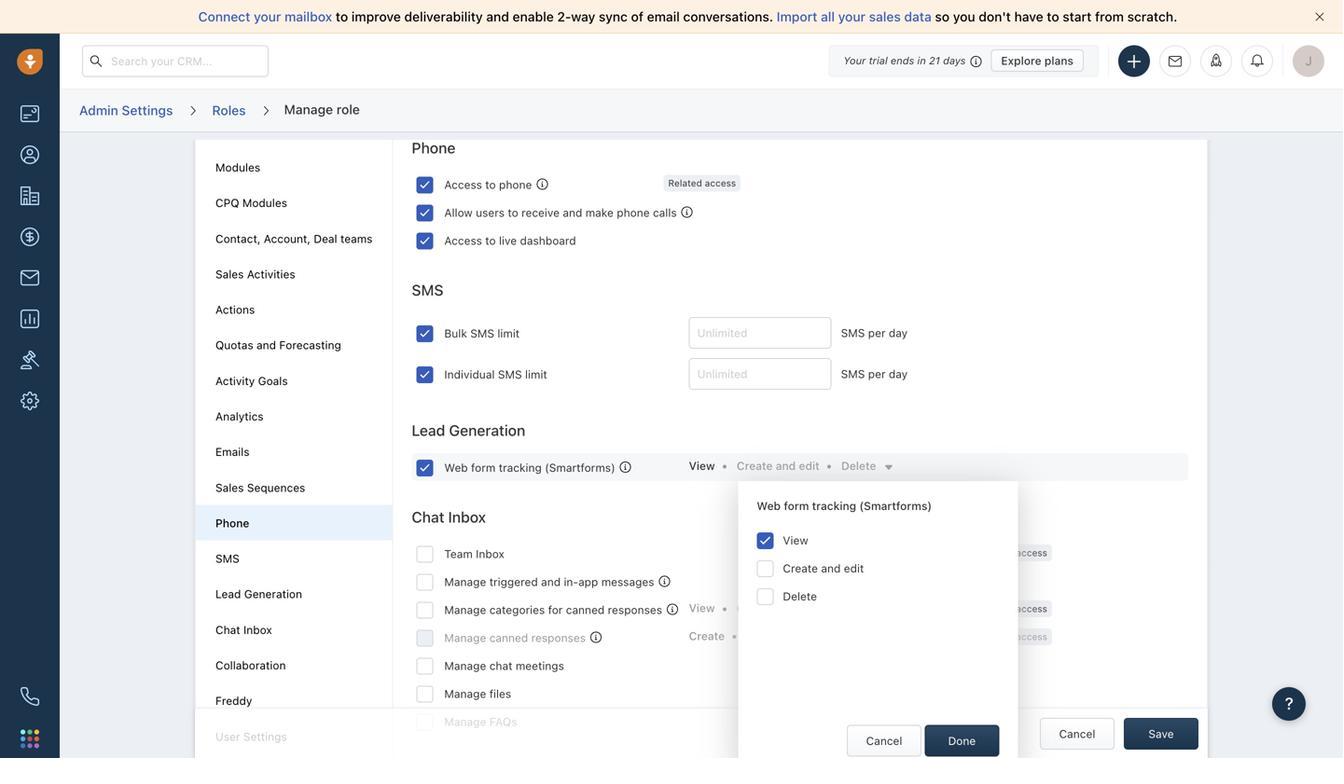 Task type: vqa. For each thing, say whether or not it's contained in the screenshot.
the top day
yes



Task type: locate. For each thing, give the bounding box(es) containing it.
0 horizontal spatial generation
[[244, 588, 302, 601]]

access up allow
[[444, 178, 482, 191]]

account,
[[264, 232, 311, 245]]

2 sms per day from the top
[[841, 368, 908, 381]]

1 horizontal spatial settings
[[243, 730, 287, 743]]

phone
[[412, 139, 456, 157], [216, 517, 249, 530]]

limit
[[498, 327, 520, 340], [525, 368, 547, 381]]

manage up manage chat meetings
[[444, 631, 486, 645]]

freddy
[[216, 695, 252, 708]]

live
[[499, 234, 517, 247]]

your left mailbox
[[254, 9, 281, 24]]

for
[[548, 603, 563, 617]]

edit
[[799, 459, 820, 472], [844, 562, 864, 575]]

modules
[[216, 161, 260, 174], [242, 197, 287, 210]]

deliverability
[[404, 9, 483, 24]]

day for bulk sms limit
[[889, 327, 908, 340]]

manage for manage chat meetings
[[444, 659, 486, 673]]

generation down individual sms limit in the left of the page
[[449, 422, 525, 440]]

2 vertical spatial global
[[985, 631, 1014, 642]]

3 global from the top
[[985, 631, 1014, 642]]

1 vertical spatial tracking
[[812, 499, 857, 512]]

manage for manage categories for canned responses
[[444, 603, 486, 617]]

lead generation up chat inbox link at the bottom left of the page
[[216, 588, 302, 601]]

lead down individual
[[412, 422, 445, 440]]

manage left role
[[284, 101, 333, 117]]

1 vertical spatial form
[[784, 499, 809, 512]]

modules right cpq at the top of the page
[[242, 197, 287, 210]]

1 sms per day from the top
[[841, 327, 908, 340]]

(smartforms)
[[545, 461, 615, 474], [860, 499, 932, 512]]

1 horizontal spatial chat
[[412, 508, 445, 526]]

1 horizontal spatial delete
[[841, 459, 876, 472]]

1 horizontal spatial lead generation
[[412, 422, 525, 440]]

0 horizontal spatial edit
[[799, 459, 820, 472]]

lead generation link
[[216, 588, 302, 601]]

freshworks switcher image
[[21, 730, 39, 748]]

manage down team
[[444, 576, 486, 589]]

1 horizontal spatial phone
[[617, 206, 650, 219]]

1 vertical spatial global access
[[985, 603, 1048, 614]]

create
[[737, 459, 773, 472], [783, 562, 818, 575], [737, 602, 773, 615], [689, 630, 725, 643]]

2 sales from the top
[[216, 481, 244, 494]]

create and edit
[[737, 459, 820, 472], [783, 562, 864, 575]]

what's new image
[[1210, 54, 1223, 67]]

sales up phone link
[[216, 481, 244, 494]]

1 horizontal spatial chat inbox
[[412, 508, 486, 526]]

0 horizontal spatial limit
[[498, 327, 520, 340]]

1 vertical spatial chat
[[216, 623, 240, 637]]

0 vertical spatial global access
[[985, 548, 1048, 558]]

2 global from the top
[[985, 603, 1014, 614]]

0 vertical spatial edit
[[799, 459, 820, 472]]

cancel left save
[[1059, 728, 1096, 741]]

0 vertical spatial create and edit
[[737, 459, 820, 472]]

bulk
[[444, 327, 467, 340]]

canned down app
[[566, 603, 605, 617]]

1 vertical spatial web
[[757, 499, 781, 512]]

to right mailbox
[[336, 9, 348, 24]]

mailbox
[[285, 9, 332, 24]]

2 vertical spatial global access
[[985, 631, 1048, 642]]

manage left categories
[[444, 603, 486, 617]]

day
[[889, 327, 908, 340], [889, 368, 908, 381]]

tracking
[[499, 461, 542, 474], [812, 499, 857, 512]]

1 vertical spatial create and edit
[[783, 562, 864, 575]]

individual sms limit
[[444, 368, 547, 381]]

per
[[868, 327, 886, 340], [868, 368, 886, 381]]

0 vertical spatial modules
[[216, 161, 260, 174]]

access to live dashboard
[[444, 234, 576, 247]]

0 horizontal spatial cancel
[[866, 735, 903, 748]]

delete
[[841, 459, 876, 472], [783, 590, 817, 603]]

chat up team
[[412, 508, 445, 526]]

phone
[[499, 178, 532, 191], [617, 206, 650, 219]]

settings
[[122, 102, 173, 118], [243, 730, 287, 743]]

0 vertical spatial chat
[[412, 508, 445, 526]]

enable
[[513, 9, 554, 24]]

1 per from the top
[[868, 327, 886, 340]]

0 vertical spatial delete
[[841, 459, 876, 472]]

view up edit
[[783, 534, 808, 547]]

to use the built-in phone dialer or phone apps built from our marketplace, enable this permission image
[[682, 207, 693, 218]]

0 horizontal spatial chat inbox
[[216, 623, 272, 637]]

2 vertical spatial view
[[689, 602, 715, 615]]

team inbox
[[444, 548, 505, 561]]

per for bulk sms limit
[[868, 327, 886, 340]]

cpq
[[216, 197, 239, 210]]

0 vertical spatial (smartforms)
[[545, 461, 615, 474]]

to right the users
[[508, 206, 518, 219]]

from
[[1095, 9, 1124, 24]]

inbox down lead generation link
[[243, 623, 272, 637]]

1 vertical spatial limit
[[525, 368, 547, 381]]

related access
[[668, 178, 736, 189]]

1 sales from the top
[[216, 268, 244, 281]]

web form tracking (smartforms)
[[444, 461, 615, 474], [757, 499, 932, 512]]

1 vertical spatial lead
[[216, 588, 241, 601]]

0 horizontal spatial delete
[[783, 590, 817, 603]]

1 horizontal spatial cancel
[[1059, 728, 1096, 741]]

roles
[[212, 102, 246, 118]]

global access for manage categories for canned responses
[[985, 603, 1048, 614]]

1 vertical spatial day
[[889, 368, 908, 381]]

0 vertical spatial view
[[689, 459, 715, 472]]

1 vertical spatial per
[[868, 368, 886, 381]]

and
[[486, 9, 509, 24], [563, 206, 582, 219], [257, 339, 276, 352], [776, 459, 796, 472], [821, 562, 841, 575], [541, 576, 561, 589]]

1 horizontal spatial web
[[757, 499, 781, 512]]

0 horizontal spatial responses
[[531, 631, 586, 645]]

manage for manage triggered and in-app messages
[[444, 576, 486, 589]]

activities
[[247, 268, 295, 281]]

global for manage canned responses
[[985, 631, 1014, 642]]

phone up receive
[[499, 178, 532, 191]]

1 vertical spatial settings
[[243, 730, 287, 743]]

you
[[953, 9, 976, 24]]

lead generation
[[412, 422, 525, 440], [216, 588, 302, 601]]

sales activities link
[[216, 268, 295, 281]]

1 horizontal spatial limit
[[525, 368, 547, 381]]

0 vertical spatial global
[[985, 548, 1014, 558]]

cancel button for done
[[847, 725, 922, 757]]

access for access to live dashboard
[[444, 234, 482, 247]]

sales up actions
[[216, 268, 244, 281]]

sales for sales sequences
[[216, 481, 244, 494]]

global access for manage canned responses
[[985, 631, 1048, 642]]

1 horizontal spatial your
[[838, 9, 866, 24]]

1 horizontal spatial lead
[[412, 422, 445, 440]]

0 vertical spatial unlimited number field
[[689, 317, 832, 349]]

ends
[[891, 55, 915, 67]]

sales sequences link
[[216, 481, 305, 494]]

generation up chat inbox link at the bottom left of the page
[[244, 588, 302, 601]]

view right when visitors fill forms on your website, add them as contacts in the crm icon on the bottom
[[689, 459, 715, 472]]

0 vertical spatial phone
[[499, 178, 532, 191]]

0 vertical spatial generation
[[449, 422, 525, 440]]

canned responses are replies that you can invoke for common questions in chats image
[[591, 632, 602, 643]]

quotas and forecasting link
[[216, 339, 341, 352]]

0 horizontal spatial phone
[[499, 178, 532, 191]]

1 horizontal spatial tracking
[[812, 499, 857, 512]]

1 vertical spatial generation
[[244, 588, 302, 601]]

modules up cpq at the top of the page
[[216, 161, 260, 174]]

1 horizontal spatial cancel button
[[1040, 718, 1115, 750]]

0 vertical spatial settings
[[122, 102, 173, 118]]

0 vertical spatial web form tracking (smartforms)
[[444, 461, 615, 474]]

1 vertical spatial sms per day
[[841, 368, 908, 381]]

0 vertical spatial sms per day
[[841, 327, 908, 340]]

manage up manage files
[[444, 659, 486, 673]]

goals
[[258, 374, 288, 387]]

1 vertical spatial (smartforms)
[[860, 499, 932, 512]]

proactively send chat messages to website visitors based on predefined conditions image
[[659, 576, 670, 587]]

0 horizontal spatial web form tracking (smartforms)
[[444, 461, 615, 474]]

0 vertical spatial access
[[444, 178, 482, 191]]

0 vertical spatial form
[[471, 461, 496, 474]]

phone up sms link
[[216, 517, 249, 530]]

0 vertical spatial day
[[889, 327, 908, 340]]

phone up access to phone
[[412, 139, 456, 157]]

0 horizontal spatial cancel button
[[847, 725, 922, 757]]

your
[[844, 55, 866, 67]]

1 horizontal spatial canned
[[566, 603, 605, 617]]

connect your mailbox link
[[198, 9, 336, 24]]

1 vertical spatial global
[[985, 603, 1014, 614]]

analytics
[[216, 410, 264, 423]]

manage up the manage faqs
[[444, 687, 486, 701]]

1 vertical spatial modules
[[242, 197, 287, 210]]

0 vertical spatial per
[[868, 327, 886, 340]]

1 vertical spatial chat inbox
[[216, 623, 272, 637]]

1 vertical spatial phone
[[617, 206, 650, 219]]

form
[[471, 461, 496, 474], [784, 499, 809, 512]]

trial
[[869, 55, 888, 67]]

conversations.
[[683, 9, 773, 24]]

1 vertical spatial responses
[[531, 631, 586, 645]]

responses down messages
[[608, 603, 662, 617]]

1 vertical spatial access
[[444, 234, 482, 247]]

0 vertical spatial sales
[[216, 268, 244, 281]]

access down allow
[[444, 234, 482, 247]]

1 vertical spatial phone
[[216, 517, 249, 530]]

collaboration link
[[216, 659, 286, 672]]

inbox right team
[[476, 548, 505, 561]]

0 horizontal spatial settings
[[122, 102, 173, 118]]

0 horizontal spatial chat
[[216, 623, 240, 637]]

0 vertical spatial chat inbox
[[412, 508, 486, 526]]

0 vertical spatial lead generation
[[412, 422, 525, 440]]

2 unlimited number field from the top
[[689, 358, 832, 390]]

lead down sms link
[[216, 588, 241, 601]]

plans
[[1045, 54, 1074, 67]]

view for create and edit
[[689, 459, 715, 472]]

0 horizontal spatial lead
[[216, 588, 241, 601]]

access to phone
[[444, 178, 532, 191]]

global access
[[985, 548, 1048, 558], [985, 603, 1048, 614], [985, 631, 1048, 642]]

1 vertical spatial view
[[783, 534, 808, 547]]

limit for individual sms limit
[[525, 368, 547, 381]]

manage canned responses
[[444, 631, 586, 645]]

close image
[[1315, 12, 1325, 21]]

admin settings link
[[78, 96, 174, 125]]

limit up individual sms limit in the left of the page
[[498, 327, 520, 340]]

settings right user
[[243, 730, 287, 743]]

canned up manage chat meetings
[[489, 631, 528, 645]]

web
[[444, 461, 468, 474], [757, 499, 781, 512]]

inbox up team inbox on the left bottom of the page
[[448, 508, 486, 526]]

phone left calls
[[617, 206, 650, 219]]

generation
[[449, 422, 525, 440], [244, 588, 302, 601]]

so
[[935, 9, 950, 24]]

access
[[705, 178, 736, 189], [1016, 548, 1048, 558], [1016, 603, 1048, 614], [1016, 631, 1048, 642]]

your right all
[[838, 9, 866, 24]]

scratch.
[[1128, 9, 1178, 24]]

actions
[[216, 303, 255, 316]]

0 vertical spatial limit
[[498, 327, 520, 340]]

cancel button left save
[[1040, 718, 1115, 750]]

days
[[943, 55, 966, 67]]

cancel left done
[[866, 735, 903, 748]]

sales for sales activities
[[216, 268, 244, 281]]

settings right the admin
[[122, 102, 173, 118]]

2 access from the top
[[444, 234, 482, 247]]

global
[[985, 548, 1014, 558], [985, 603, 1014, 614], [985, 631, 1014, 642]]

2 per from the top
[[868, 368, 886, 381]]

1 access from the top
[[444, 178, 482, 191]]

1 horizontal spatial edit
[[844, 562, 864, 575]]

0 horizontal spatial (smartforms)
[[545, 461, 615, 474]]

manage down manage files
[[444, 715, 486, 728]]

view right categories are folders for organizing your canned responses image
[[689, 602, 715, 615]]

chat inbox up team
[[412, 508, 486, 526]]

cancel button left done
[[847, 725, 922, 757]]

chat inbox up collaboration on the left
[[216, 623, 272, 637]]

2 global access from the top
[[985, 603, 1048, 614]]

limit right individual
[[525, 368, 547, 381]]

team
[[444, 548, 473, 561]]

1 horizontal spatial (smartforms)
[[860, 499, 932, 512]]

settings for admin settings
[[122, 102, 173, 118]]

sales
[[869, 9, 901, 24]]

manage for manage files
[[444, 687, 486, 701]]

Unlimited number field
[[689, 317, 832, 349], [689, 358, 832, 390]]

0 vertical spatial canned
[[566, 603, 605, 617]]

3 global access from the top
[[985, 631, 1048, 642]]

1 global from the top
[[985, 548, 1014, 558]]

0 horizontal spatial your
[[254, 9, 281, 24]]

2 day from the top
[[889, 368, 908, 381]]

1 unlimited number field from the top
[[689, 317, 832, 349]]

0 horizontal spatial lead generation
[[216, 588, 302, 601]]

view
[[689, 459, 715, 472], [783, 534, 808, 547], [689, 602, 715, 615]]

contact, account, deal teams link
[[216, 232, 373, 245]]

0 horizontal spatial canned
[[489, 631, 528, 645]]

lead generation down individual
[[412, 422, 525, 440]]

1 vertical spatial unlimited number field
[[689, 358, 832, 390]]

don't
[[979, 9, 1011, 24]]

faqs
[[489, 715, 517, 728]]

responses down for
[[531, 631, 586, 645]]

chat up collaboration on the left
[[216, 623, 240, 637]]

0 horizontal spatial phone
[[216, 517, 249, 530]]

manage
[[284, 101, 333, 117], [444, 576, 486, 589], [444, 603, 486, 617], [444, 631, 486, 645], [444, 659, 486, 673], [444, 687, 486, 701], [444, 715, 486, 728]]

1 day from the top
[[889, 327, 908, 340]]

0 horizontal spatial tracking
[[499, 461, 542, 474]]



Task type: describe. For each thing, give the bounding box(es) containing it.
in
[[918, 55, 926, 67]]

0 horizontal spatial form
[[471, 461, 496, 474]]

manage categories for canned responses
[[444, 603, 662, 617]]

sales sequences
[[216, 481, 305, 494]]

files
[[489, 687, 511, 701]]

2-
[[557, 9, 571, 24]]

day for individual sms limit
[[889, 368, 908, 381]]

dashboard
[[520, 234, 576, 247]]

manage triggered and in-app messages
[[444, 576, 654, 589]]

all
[[821, 9, 835, 24]]

calls
[[653, 206, 677, 219]]

phone link
[[216, 517, 249, 530]]

phone element
[[11, 678, 49, 716]]

connect
[[198, 9, 250, 24]]

edit
[[795, 602, 816, 615]]

email
[[647, 9, 680, 24]]

sequences
[[247, 481, 305, 494]]

have
[[1015, 9, 1044, 24]]

categories are folders for organizing your canned responses image
[[667, 604, 678, 615]]

done button
[[925, 725, 1000, 757]]

1 vertical spatial web form tracking (smartforms)
[[757, 499, 932, 512]]

chat
[[489, 659, 513, 673]]

your trial ends in 21 days
[[844, 55, 966, 67]]

0 vertical spatial tracking
[[499, 461, 542, 474]]

explore
[[1001, 54, 1042, 67]]

chat inbox link
[[216, 623, 272, 637]]

connect your mailbox to improve deliverability and enable 2-way sync of email conversations. import all your sales data so you don't have to start from scratch.
[[198, 9, 1178, 24]]

related
[[668, 178, 702, 189]]

user settings link
[[216, 730, 287, 743]]

1 vertical spatial inbox
[[476, 548, 505, 561]]

start
[[1063, 9, 1092, 24]]

bulk sms limit
[[444, 327, 520, 340]]

manage for manage role
[[284, 101, 333, 117]]

0 vertical spatial phone
[[412, 139, 456, 157]]

limit for bulk sms limit
[[498, 327, 520, 340]]

activity goals
[[216, 374, 288, 387]]

user settings
[[216, 730, 287, 743]]

forecasting
[[279, 339, 341, 352]]

freddy link
[[216, 695, 252, 708]]

emails
[[216, 446, 250, 459]]

admin settings
[[79, 102, 173, 118]]

quotas and forecasting
[[216, 339, 341, 352]]

per for individual sms limit
[[868, 368, 886, 381]]

admin
[[79, 102, 118, 118]]

1 vertical spatial delete
[[783, 590, 817, 603]]

quotas
[[216, 339, 253, 352]]

contact, account, deal teams
[[216, 232, 373, 245]]

actions link
[[216, 303, 255, 316]]

cpq modules link
[[216, 197, 287, 210]]

send email image
[[1169, 55, 1182, 67]]

way
[[571, 9, 595, 24]]

roles link
[[211, 96, 247, 125]]

1 horizontal spatial form
[[784, 499, 809, 512]]

cpq modules
[[216, 197, 287, 210]]

manage role
[[284, 101, 360, 117]]

manage faqs
[[444, 715, 517, 728]]

import
[[777, 9, 818, 24]]

when visitors fill forms on your website, add them as contacts in the crm image
[[620, 462, 631, 473]]

1 global access from the top
[[985, 548, 1048, 558]]

contact,
[[216, 232, 261, 245]]

2 vertical spatial inbox
[[243, 623, 272, 637]]

0 vertical spatial lead
[[412, 422, 445, 440]]

data
[[904, 9, 932, 24]]

1 horizontal spatial generation
[[449, 422, 525, 440]]

to up the users
[[485, 178, 496, 191]]

phone image
[[21, 688, 39, 706]]

to left live
[[485, 234, 496, 247]]

allow
[[444, 206, 473, 219]]

manage for manage canned responses
[[444, 631, 486, 645]]

emails link
[[216, 446, 250, 459]]

app
[[578, 576, 598, 589]]

deal
[[314, 232, 337, 245]]

access for access to phone
[[444, 178, 482, 191]]

sms per day for individual sms limit
[[841, 368, 908, 381]]

cancel for done
[[866, 735, 903, 748]]

manage chat meetings
[[444, 659, 564, 673]]

21
[[929, 55, 940, 67]]

modules link
[[216, 161, 260, 174]]

save
[[1149, 728, 1174, 741]]

make
[[586, 206, 614, 219]]

save button
[[1124, 718, 1199, 750]]

done
[[948, 735, 976, 748]]

unlimited number field for bulk sms limit
[[689, 317, 832, 349]]

collaboration
[[216, 659, 286, 672]]

0 vertical spatial responses
[[608, 603, 662, 617]]

2 your from the left
[[838, 9, 866, 24]]

explore plans
[[1001, 54, 1074, 67]]

in-
[[564, 576, 578, 589]]

allow users to receive and make phone calls
[[444, 206, 677, 219]]

1 vertical spatial edit
[[844, 562, 864, 575]]

unlimited number field for individual sms limit
[[689, 358, 832, 390]]

receive
[[522, 206, 560, 219]]

sales activities
[[216, 268, 295, 281]]

1 vertical spatial canned
[[489, 631, 528, 645]]

view for create
[[689, 602, 715, 615]]

meetings
[[516, 659, 564, 673]]

0 horizontal spatial web
[[444, 461, 468, 474]]

0 vertical spatial inbox
[[448, 508, 486, 526]]

individual
[[444, 368, 495, 381]]

user
[[216, 730, 240, 743]]

cancel button for save
[[1040, 718, 1115, 750]]

import all your sales data link
[[777, 9, 935, 24]]

improve
[[352, 9, 401, 24]]

manage for manage faqs
[[444, 715, 486, 728]]

sms per day for bulk sms limit
[[841, 327, 908, 340]]

categories
[[489, 603, 545, 617]]

properties image
[[21, 351, 39, 369]]

activity
[[216, 374, 255, 387]]

Search your CRM... text field
[[82, 45, 269, 77]]

cancel for save
[[1059, 728, 1096, 741]]

teams
[[340, 232, 373, 245]]

activity goals link
[[216, 374, 288, 387]]

global for manage categories for canned responses
[[985, 603, 1014, 614]]

settings for user settings
[[243, 730, 287, 743]]

sms link
[[216, 552, 240, 565]]

1 your from the left
[[254, 9, 281, 24]]

manage files
[[444, 687, 511, 701]]

to left start
[[1047, 9, 1059, 24]]

1 vertical spatial lead generation
[[216, 588, 302, 601]]

role
[[337, 101, 360, 117]]

messages
[[601, 576, 654, 589]]



